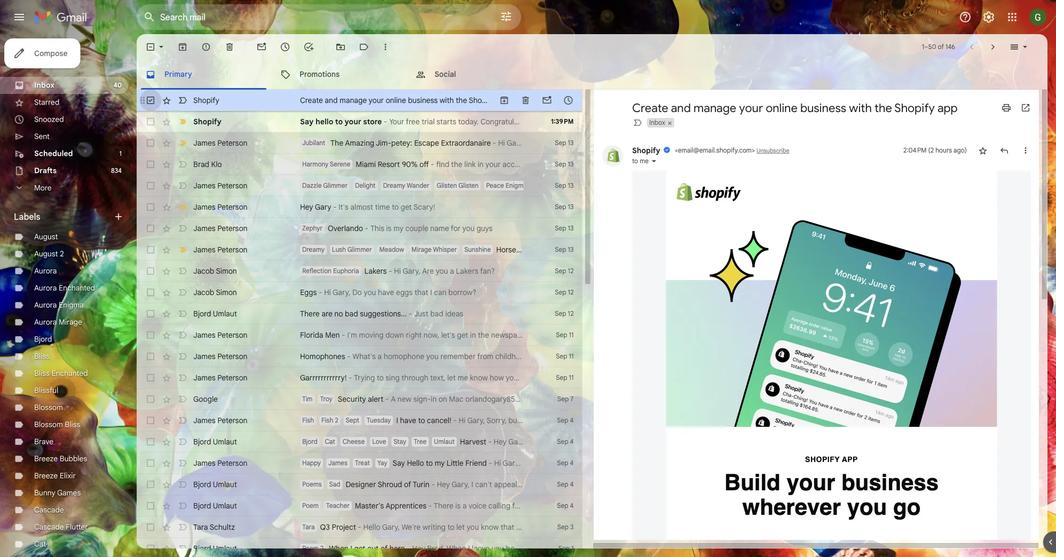 Task type: vqa. For each thing, say whether or not it's contained in the screenshot.
first 12 from the top
yes



Task type: locate. For each thing, give the bounding box(es) containing it.
dreamy for dreamy wander
[[383, 182, 406, 190]]

mirage
[[412, 246, 432, 254], [59, 318, 82, 327]]

in for your
[[478, 160, 484, 169]]

aurora
[[34, 267, 57, 276], [34, 284, 57, 293], [34, 301, 57, 310], [34, 318, 57, 327]]

sep for seventh row from the top of the build your business wherever you go main content
[[555, 246, 567, 254]]

scary!
[[414, 202, 435, 212]]

your left store at the top left of page
[[345, 117, 361, 126]]

that
[[415, 288, 429, 297]]

james for sixth row from the top of the build your business wherever you go main content
[[193, 224, 216, 233]]

row up miami
[[137, 132, 583, 154]]

for
[[451, 224, 461, 233]]

manage up < email@email.shopify.com >
[[694, 100, 737, 115]]

14 row from the top
[[137, 389, 583, 410]]

tara
[[193, 523, 208, 532], [302, 524, 315, 532]]

1 jacob from the top
[[193, 267, 214, 276]]

13 for miami resort 90% off
[[568, 161, 574, 169]]

compose
[[34, 49, 68, 58]]

12
[[568, 267, 574, 275], [568, 289, 574, 297], [568, 310, 574, 318]]

0 horizontal spatial fish
[[302, 417, 314, 425]]

2 vertical spatial sep 11
[[556, 374, 574, 382]]

build your business wherever you go main content
[[137, 34, 1048, 558]]

1
[[923, 43, 925, 51], [119, 150, 122, 158], [572, 545, 574, 553]]

bad right no
[[345, 309, 358, 319]]

james for 13th row from the top of the build your business wherever you go main content
[[193, 373, 216, 383]]

0 horizontal spatial get
[[354, 544, 366, 554]]

5 bjord umlaut from the top
[[193, 544, 237, 554]]

1 vertical spatial jacob simon
[[193, 288, 237, 297]]

10 peterson from the top
[[218, 459, 248, 468]]

brave
[[34, 438, 54, 447]]

enigma right peace
[[506, 182, 527, 190]]

off
[[420, 160, 429, 169]]

me left show details icon in the right of the page
[[640, 157, 649, 165]]

sep for 3rd row from the top
[[555, 139, 567, 147]]

shopify up 2:04 pm on the top of page
[[895, 100, 935, 115]]

1 vertical spatial 2
[[335, 417, 338, 425]]

cat down cascade flutter link
[[34, 540, 46, 549]]

hi right eggs
[[324, 288, 331, 297]]

whisper
[[433, 246, 457, 254]]

4 row from the top
[[137, 154, 583, 175]]

- right cancel!
[[454, 416, 457, 426]]

5 13 from the top
[[568, 225, 574, 233]]

7 row from the top
[[137, 239, 583, 261]]

1 horizontal spatial manage
[[694, 100, 737, 115]]

bjord for 10th row from the top
[[193, 309, 211, 319]]

- right project
[[358, 523, 362, 532]]

designer shroud of turin -
[[346, 480, 437, 490]]

1 horizontal spatial bad
[[431, 309, 444, 319]]

enigma for aurora enigma
[[59, 301, 84, 310]]

1 vertical spatial gary,
[[333, 288, 351, 297]]

2 blossom from the top
[[34, 420, 63, 430]]

to left the sing
[[377, 373, 384, 383]]

2 sep 12 from the top
[[555, 289, 574, 297]]

row up the treat
[[137, 432, 583, 453]]

breeze elixir link
[[34, 472, 76, 481]]

Not starred checkbox
[[978, 145, 989, 156]]

1 vertical spatial 11
[[569, 353, 574, 361]]

resort
[[378, 160, 400, 169]]

7 james peterson from the top
[[193, 352, 248, 361]]

None search field
[[137, 4, 521, 30]]

tara inside tara q3 project -
[[302, 524, 315, 532]]

bjord for 21th row
[[193, 544, 211, 554]]

tara for tara schultz
[[193, 523, 208, 532]]

shopify cell
[[632, 146, 757, 155]]

schultz
[[210, 523, 235, 532]]

blossom down blossom link
[[34, 420, 63, 430]]

sep inside 'james peterson' row
[[555, 182, 567, 190]]

create and manage your online business with the shopify app up store at the top left of page
[[300, 96, 510, 105]]

7
[[571, 396, 574, 404]]

3 bjord umlaut from the top
[[193, 480, 237, 490]]

no
[[335, 309, 343, 319]]

yay
[[378, 460, 388, 468]]

get right let's
[[457, 331, 468, 340]]

aurora for aurora enchanted
[[34, 284, 57, 293]]

1 cascade from the top
[[34, 506, 64, 515]]

2 vertical spatial of
[[381, 544, 388, 554]]

1 horizontal spatial online
[[766, 100, 798, 115]]

2 james peterson from the top
[[193, 181, 248, 190]]

6 13 from the top
[[568, 246, 574, 254]]

breeze bubbles
[[34, 455, 87, 464]]

enchanted up blissful
[[52, 369, 88, 379]]

2 jacob simon from the top
[[193, 288, 237, 297]]

cat
[[325, 438, 335, 446], [34, 540, 46, 549]]

aurora down august 2 link
[[34, 267, 57, 276]]

create and manage your online business with the shopify app up unsubscribe link
[[632, 100, 958, 115]]

when i get out of here -
[[329, 544, 412, 554]]

fish for fish 2
[[322, 417, 333, 425]]

to left cancel!
[[418, 416, 425, 426]]

james for seventh row from the top of the build your business wherever you go main content
[[193, 245, 216, 255]]

1 vertical spatial my
[[435, 459, 445, 468]]

eggs
[[300, 288, 317, 297]]

homophones - what's a homophone you remember from childhood?
[[300, 352, 533, 361]]

aurora for aurora mirage
[[34, 318, 57, 327]]

have left the eggs
[[378, 288, 394, 297]]

4 for my
[[570, 460, 574, 468]]

13 row from the top
[[137, 368, 606, 389]]

3 sep 12 from the top
[[555, 310, 574, 318]]

1 vertical spatial glimmer
[[348, 246, 372, 254]]

row containing brad klo
[[137, 154, 583, 175]]

1 vertical spatial simon
[[216, 288, 237, 297]]

1 vertical spatial in
[[470, 331, 476, 340]]

lakers
[[365, 267, 387, 276], [456, 267, 479, 276]]

enchanted for bliss enchanted
[[52, 369, 88, 379]]

11 row from the top
[[137, 325, 583, 346]]

1 glisten from the left
[[437, 182, 457, 190]]

2:04 pm
[[904, 147, 927, 155]]

- right extraordanaire at the left of page
[[493, 138, 496, 148]]

sep 13 inside 'james peterson' row
[[555, 182, 574, 190]]

row down designer
[[137, 496, 583, 517]]

garrrrrrrrrrry! - trying to sing through text, let me know how you like it! wooaaaahhhhhhh
[[300, 373, 606, 383]]

sep for 10th row from the top
[[555, 310, 567, 318]]

me inside row
[[458, 373, 468, 383]]

0 horizontal spatial cat
[[34, 540, 46, 549]]

2 11 from the top
[[569, 353, 574, 361]]

2 sep 11 from the top
[[556, 353, 574, 361]]

umlaut for harvest -
[[213, 438, 237, 447]]

row
[[137, 90, 583, 111], [137, 111, 583, 132], [137, 132, 583, 154], [137, 154, 583, 175], [137, 197, 583, 218], [137, 218, 583, 239], [137, 239, 583, 261], [137, 261, 583, 282], [137, 282, 583, 303], [137, 303, 583, 325], [137, 325, 583, 346], [137, 346, 583, 368], [137, 368, 606, 389], [137, 389, 583, 410], [137, 410, 583, 432], [137, 432, 583, 453], [137, 453, 583, 474], [137, 474, 583, 496], [137, 496, 583, 517], [137, 517, 583, 539], [137, 539, 583, 558]]

10 row from the top
[[137, 303, 583, 325]]

0 vertical spatial breeze
[[34, 455, 58, 464]]

it's
[[339, 202, 349, 212]]

enigma inside labels navigation
[[59, 301, 84, 310]]

glimmer inside row
[[348, 246, 372, 254]]

2 vertical spatial get
[[354, 544, 366, 554]]

show details image
[[651, 158, 657, 165]]

dreamy inside 'james peterson' row
[[383, 182, 406, 190]]

0 horizontal spatial gary,
[[333, 288, 351, 297]]

2 row from the top
[[137, 111, 583, 132]]

app up hours
[[938, 100, 958, 115]]

0 vertical spatial have
[[378, 288, 394, 297]]

21 row from the top
[[137, 539, 583, 558]]

1 horizontal spatial app
[[938, 100, 958, 115]]

5 sep 13 from the top
[[555, 225, 574, 233]]

row up alert
[[137, 368, 606, 389]]

say right yay on the left
[[393, 459, 405, 468]]

11
[[569, 331, 574, 340], [569, 353, 574, 361], [569, 374, 574, 382]]

of right out
[[381, 544, 388, 554]]

9 james peterson from the top
[[193, 416, 248, 426]]

app down social tab
[[497, 96, 510, 105]]

2 vertical spatial sep 12
[[555, 310, 574, 318]]

inbox up the starred link
[[34, 81, 54, 90]]

just
[[414, 309, 429, 319]]

0 vertical spatial in
[[478, 160, 484, 169]]

1 vertical spatial of
[[404, 480, 411, 490]]

0 horizontal spatial glisten
[[437, 182, 457, 190]]

jim-
[[376, 138, 391, 148]]

1 horizontal spatial fish
[[322, 417, 333, 425]]

security alert -
[[338, 395, 391, 404]]

4 sep 4 from the top
[[557, 481, 574, 489]]

0 vertical spatial jacob simon
[[193, 267, 237, 276]]

row up trying
[[137, 346, 583, 368]]

row down 'security alert -'
[[137, 410, 583, 432]]

0 vertical spatial say
[[300, 117, 314, 126]]

aurora mirage link
[[34, 318, 82, 327]]

to right the hello
[[426, 459, 433, 468]]

1 vertical spatial cat
[[34, 540, 46, 549]]

row down 'almost'
[[137, 218, 583, 239]]

inbox inside button
[[649, 119, 665, 127]]

sep for 9th row from the top
[[555, 289, 567, 297]]

sep 13 for horses on first street
[[555, 246, 574, 254]]

inbox inside labels navigation
[[34, 81, 54, 90]]

snoozed
[[34, 115, 64, 124]]

1 horizontal spatial in
[[478, 160, 484, 169]]

row down project
[[137, 539, 583, 558]]

0 horizontal spatial app
[[497, 96, 510, 105]]

1 vertical spatial blossom
[[34, 420, 63, 430]]

umlaut for when i get out of here -
[[213, 544, 237, 554]]

tab list
[[137, 60, 1048, 90]]

jacob for 9th row from the top
[[193, 288, 214, 297]]

snooze image
[[280, 42, 291, 52]]

2 breeze from the top
[[34, 472, 58, 481]]

0 vertical spatial mirage
[[412, 246, 432, 254]]

hi
[[394, 267, 401, 276], [324, 288, 331, 297]]

email@email.shopify.com
[[678, 147, 752, 155]]

shopify inc. image
[[602, 145, 624, 167]]

1 down 3
[[572, 545, 574, 553]]

in for the
[[470, 331, 476, 340]]

row up what's
[[137, 325, 583, 346]]

row down trying
[[137, 389, 583, 410]]

Search mail text field
[[160, 12, 470, 22]]

row containing google
[[137, 389, 583, 410]]

1 jacob simon from the top
[[193, 267, 237, 276]]

0 vertical spatial enigma
[[506, 182, 527, 190]]

create inside row
[[300, 96, 323, 105]]

12 for eggs - hi gary, do you have eggs that i can borrow?
[[568, 289, 574, 297]]

toggle split pane mode image
[[1010, 42, 1020, 52]]

0 horizontal spatial in
[[470, 331, 476, 340]]

mirage down aurora enigma link
[[59, 318, 82, 327]]

create and manage your online business with the shopify app
[[300, 96, 510, 105], [632, 100, 958, 115]]

10 james peterson from the top
[[193, 459, 248, 468]]

fan?
[[480, 267, 495, 276]]

james peterson for 17th row
[[193, 459, 248, 468]]

bad right just
[[431, 309, 444, 319]]

and up hello
[[325, 96, 338, 105]]

tara left the q3
[[302, 524, 315, 532]]

meadow
[[380, 246, 404, 254]]

shopify
[[805, 456, 840, 464]]

zephyr
[[302, 225, 323, 233]]

1 horizontal spatial inbox
[[649, 119, 665, 127]]

i
[[430, 288, 432, 297], [397, 416, 398, 426], [351, 544, 353, 554]]

3
[[571, 524, 574, 532]]

0 horizontal spatial with
[[440, 96, 454, 105]]

business inside row
[[408, 96, 438, 105]]

row up do
[[137, 261, 583, 282]]

1 up 834
[[119, 150, 122, 158]]

a right what's
[[378, 352, 382, 361]]

bunny games
[[34, 489, 81, 498]]

promotions tab
[[272, 60, 407, 90]]

3 sep 4 from the top
[[557, 460, 574, 468]]

dreamy
[[383, 182, 406, 190], [302, 246, 325, 254]]

garrrrrrrrrrry!
[[300, 373, 347, 383]]

2 up aurora enchanted
[[60, 249, 64, 259]]

2 left the sept in the bottom left of the page
[[335, 417, 338, 425]]

labels navigation
[[0, 34, 137, 558]]

get left out
[[354, 544, 366, 554]]

2 bjord umlaut from the top
[[193, 438, 237, 447]]

13 inside 'james peterson' row
[[568, 182, 574, 190]]

say hello to my little friend -
[[393, 459, 494, 468]]

row down "master's"
[[137, 517, 583, 539]]

inbox for inbox link
[[34, 81, 54, 90]]

support image
[[959, 11, 972, 24]]

cat inside row
[[325, 438, 335, 446]]

hi down meadow
[[394, 267, 401, 276]]

3 sep 13 from the top
[[555, 182, 574, 190]]

dreamy down "zephyr"
[[302, 246, 325, 254]]

create up the inbox button
[[632, 100, 668, 115]]

1 horizontal spatial gary,
[[403, 267, 421, 276]]

1 vertical spatial cascade
[[34, 523, 64, 532]]

0 horizontal spatial enigma
[[59, 301, 84, 310]]

8 peterson from the top
[[218, 373, 248, 383]]

and up <
[[671, 100, 691, 115]]

james for 7th row from the bottom
[[193, 416, 216, 426]]

0 vertical spatial blossom
[[34, 403, 63, 413]]

row down the treat
[[137, 474, 583, 496]]

- right eggs
[[319, 288, 322, 297]]

3 james peterson from the top
[[193, 202, 248, 212]]

mirage down the couple
[[412, 246, 432, 254]]

4 james peterson from the top
[[193, 224, 248, 233]]

cheese
[[343, 438, 365, 446]]

0 horizontal spatial me
[[458, 373, 468, 383]]

sep for row containing brad klo
[[555, 161, 567, 169]]

brad klo
[[193, 160, 222, 169]]

0 vertical spatial 2
[[60, 249, 64, 259]]

2 peterson from the top
[[218, 181, 248, 190]]

1 horizontal spatial enigma
[[506, 182, 527, 190]]

cascade for cascade flutter
[[34, 523, 64, 532]]

8 james peterson from the top
[[193, 373, 248, 383]]

16 row from the top
[[137, 432, 583, 453]]

2 4 from the top
[[570, 438, 574, 446]]

1 james peterson from the top
[[193, 138, 248, 148]]

sep 1
[[559, 545, 574, 553]]

12 for there are no bad suggestions... - just bad ideas
[[568, 310, 574, 318]]

bjord umlaut for when
[[193, 544, 237, 554]]

0 vertical spatial august
[[34, 232, 58, 242]]

1 vertical spatial mirage
[[59, 318, 82, 327]]

1 sep 4 from the top
[[557, 417, 574, 425]]

enchanted for aurora enchanted
[[59, 284, 95, 293]]

fish for fish
[[302, 417, 314, 425]]

0 vertical spatial jacob
[[193, 267, 214, 276]]

row up designer
[[137, 453, 583, 474]]

say for say hello to your store -
[[300, 117, 314, 126]]

bliss enchanted
[[34, 369, 88, 379]]

blossom for blossom bliss
[[34, 420, 63, 430]]

shroud
[[378, 480, 402, 490]]

glimmer down serene
[[323, 182, 348, 190]]

1 lakers from the left
[[365, 267, 387, 276]]

sep for 19th row from the top of the build your business wherever you go main content
[[557, 502, 569, 510]]

4 peterson from the top
[[218, 224, 248, 233]]

gary, left are
[[403, 267, 421, 276]]

9 row from the top
[[137, 282, 583, 303]]

1 13 from the top
[[568, 139, 574, 147]]

james for 17th row
[[193, 459, 216, 468]]

1 4 from the top
[[570, 417, 574, 425]]

1 vertical spatial a
[[378, 352, 382, 361]]

2 vertical spatial i
[[351, 544, 353, 554]]

happy
[[302, 460, 321, 468]]

2 sep 13 from the top
[[555, 161, 574, 169]]

6 row from the top
[[137, 218, 583, 239]]

- left "it's"
[[333, 202, 337, 212]]

1 horizontal spatial create
[[632, 100, 668, 115]]

5 peterson from the top
[[218, 245, 248, 255]]

2 inside labels navigation
[[60, 249, 64, 259]]

1 august from the top
[[34, 232, 58, 242]]

0 vertical spatial enchanted
[[59, 284, 95, 293]]

aurora for aurora enigma
[[34, 301, 57, 310]]

0 vertical spatial a
[[450, 267, 454, 276]]

enigma inside 'james peterson' row
[[506, 182, 527, 190]]

2 for august 2
[[60, 249, 64, 259]]

0 horizontal spatial 1
[[119, 150, 122, 158]]

row down amazing at the top left
[[137, 154, 583, 175]]

of left 'turin'
[[404, 480, 411, 490]]

1 aurora from the top
[[34, 267, 57, 276]]

0 vertical spatial 12
[[568, 267, 574, 275]]

a down whisper
[[450, 267, 454, 276]]

account
[[503, 160, 530, 169]]

toolbar
[[494, 95, 579, 106]]

say left hello
[[300, 117, 314, 126]]

2 fish from the left
[[322, 417, 333, 425]]

jacob simon for 8th row from the top
[[193, 267, 237, 276]]

3 4 from the top
[[570, 460, 574, 468]]

horses
[[497, 245, 520, 255]]

peace enigma
[[486, 182, 527, 190]]

blossom bliss link
[[34, 420, 80, 430]]

1 vertical spatial sep 11
[[556, 353, 574, 361]]

1 vertical spatial say
[[393, 459, 405, 468]]

august link
[[34, 232, 58, 242]]

3 aurora from the top
[[34, 301, 57, 310]]

james for 'james peterson' row
[[193, 181, 216, 190]]

0 horizontal spatial create
[[300, 96, 323, 105]]

3 12 from the top
[[568, 310, 574, 318]]

90%
[[402, 160, 418, 169]]

- right the here
[[407, 544, 410, 554]]

1 inside labels navigation
[[119, 150, 122, 158]]

cascade flutter
[[34, 523, 88, 532]]

0 horizontal spatial hi
[[324, 288, 331, 297]]

elixir
[[60, 472, 76, 481]]

4 bjord umlaut from the top
[[193, 502, 237, 511]]

blossom down blissful link
[[34, 403, 63, 413]]

6 sep 13 from the top
[[555, 246, 574, 254]]

breeze down brave
[[34, 455, 58, 464]]

apprentices
[[386, 502, 427, 511]]

None checkbox
[[145, 42, 156, 52], [145, 202, 156, 213], [145, 223, 156, 234], [145, 245, 156, 255], [145, 352, 156, 362], [145, 373, 156, 384], [145, 416, 156, 426], [145, 437, 156, 448], [145, 480, 156, 490], [145, 501, 156, 512], [145, 522, 156, 533], [145, 544, 156, 555], [145, 42, 156, 52], [145, 202, 156, 213], [145, 223, 156, 234], [145, 245, 156, 255], [145, 352, 156, 362], [145, 373, 156, 384], [145, 416, 156, 426], [145, 437, 156, 448], [145, 480, 156, 490], [145, 501, 156, 512], [145, 522, 156, 533], [145, 544, 156, 555]]

teacher
[[326, 502, 350, 510]]

2 jacob from the top
[[193, 288, 214, 297]]

3 peterson from the top
[[218, 202, 248, 212]]

breeze up bunny
[[34, 472, 58, 481]]

delete image
[[224, 42, 235, 52]]

advanced search options image
[[496, 6, 517, 27]]

0 vertical spatial cat
[[325, 438, 335, 446]]

0 horizontal spatial my
[[394, 224, 404, 233]]

online up unsubscribe link
[[766, 100, 798, 115]]

1 left 50
[[923, 43, 925, 51]]

1 vertical spatial enchanted
[[52, 369, 88, 379]]

1 horizontal spatial glisten
[[459, 182, 479, 190]]

2 august from the top
[[34, 249, 58, 259]]

bjord for 4th row from the bottom
[[193, 480, 211, 490]]

1 horizontal spatial mirage
[[412, 246, 432, 254]]

create up hello
[[300, 96, 323, 105]]

cat link
[[34, 540, 46, 549]]

- left the this
[[365, 224, 369, 233]]

20 row from the top
[[137, 517, 583, 539]]

sep 13 for the amazing jim-petey: escape extraordanaire
[[555, 139, 574, 147]]

5 james peterson from the top
[[193, 245, 248, 255]]

breeze elixir
[[34, 472, 76, 481]]

are
[[422, 267, 434, 276]]

1 11 from the top
[[569, 331, 574, 340]]

i right the when
[[351, 544, 353, 554]]

8 row from the top
[[137, 261, 583, 282]]

sep for 11th row from the bottom of the build your business wherever you go main content
[[556, 331, 568, 340]]

breeze for breeze elixir
[[34, 472, 58, 481]]

shopify
[[193, 96, 219, 105], [469, 96, 495, 105], [895, 100, 935, 115], [193, 117, 222, 126], [632, 146, 660, 155]]

glisten down 'find'
[[437, 182, 457, 190]]

1 vertical spatial breeze
[[34, 472, 58, 481]]

enigma for peace enigma
[[506, 182, 527, 190]]

games
[[57, 489, 81, 498]]

now,
[[424, 331, 440, 340]]

dreamy for dreamy
[[302, 246, 325, 254]]

0 vertical spatial cascade
[[34, 506, 64, 515]]

0 horizontal spatial i
[[351, 544, 353, 554]]

row up euphoria
[[137, 239, 583, 261]]

1 sep 11 from the top
[[556, 331, 574, 340]]

2 horizontal spatial get
[[457, 331, 468, 340]]

1 blossom from the top
[[34, 403, 63, 413]]

verified sender image
[[663, 146, 671, 154]]

0 horizontal spatial create and manage your online business with the shopify app
[[300, 96, 510, 105]]

2 aurora from the top
[[34, 284, 57, 293]]

sad
[[329, 481, 341, 489]]

aurora for aurora "link"
[[34, 267, 57, 276]]

archive image
[[177, 42, 188, 52]]

when
[[329, 544, 349, 554]]

0 vertical spatial sep 11
[[556, 331, 574, 340]]

james peterson for 10th row from the bottom of the build your business wherever you go main content
[[193, 352, 248, 361]]

row down euphoria
[[137, 282, 583, 303]]

1 horizontal spatial 1
[[572, 545, 574, 553]]

0 horizontal spatial inbox
[[34, 81, 54, 90]]

1 breeze from the top
[[34, 455, 58, 464]]

2 vertical spatial 11
[[569, 374, 574, 382]]

0 horizontal spatial have
[[378, 288, 394, 297]]

0 vertical spatial me
[[640, 157, 649, 165]]

glimmer inside 'james peterson' row
[[323, 182, 348, 190]]

glimmer
[[323, 182, 348, 190], [348, 246, 372, 254]]

3 13 from the top
[[568, 182, 574, 190]]

1 horizontal spatial cat
[[325, 438, 335, 446]]

2 inside build your business wherever you go main content
[[335, 417, 338, 425]]

dreamy inside row
[[302, 246, 325, 254]]

2 horizontal spatial of
[[938, 43, 944, 51]]

1 sep 13 from the top
[[555, 139, 574, 147]]

0 horizontal spatial lakers
[[365, 267, 387, 276]]

bunny
[[34, 489, 55, 498]]

1 vertical spatial dreamy
[[302, 246, 325, 254]]

0 vertical spatial my
[[394, 224, 404, 233]]

1 horizontal spatial of
[[404, 480, 411, 490]]

1 vertical spatial jacob
[[193, 288, 214, 297]]

august 2 link
[[34, 249, 64, 259]]

5 4 from the top
[[570, 502, 574, 510]]

0 vertical spatial simon
[[216, 267, 237, 276]]

dreamy down resort on the top of page
[[383, 182, 406, 190]]

0 horizontal spatial tara
[[193, 523, 208, 532]]

gmail image
[[34, 6, 92, 28]]

4 4 from the top
[[570, 481, 574, 489]]

sep 13 for miami resort 90% off
[[555, 161, 574, 169]]

aurora enchanted link
[[34, 284, 95, 293]]

in right link at the left top of the page
[[478, 160, 484, 169]]

august down august link
[[34, 249, 58, 259]]

gary, left do
[[333, 288, 351, 297]]

0 horizontal spatial a
[[378, 352, 382, 361]]

2 13 from the top
[[568, 161, 574, 169]]

tuesday
[[367, 417, 391, 425]]

to
[[335, 117, 343, 126], [632, 157, 638, 165], [392, 202, 399, 212], [377, 373, 384, 383], [418, 416, 425, 426], [426, 459, 433, 468]]

1 12 from the top
[[568, 267, 574, 275]]

1 horizontal spatial have
[[400, 416, 416, 426]]

0 vertical spatial sep 12
[[555, 267, 574, 275]]

simon
[[216, 267, 237, 276], [216, 288, 237, 297]]

3 sep 11 from the top
[[556, 374, 574, 382]]

tara left schultz
[[193, 523, 208, 532]]

cascade
[[34, 506, 64, 515], [34, 523, 64, 532]]

0 horizontal spatial of
[[381, 544, 388, 554]]

move to image
[[336, 42, 346, 52]]

breeze
[[34, 455, 58, 464], [34, 472, 58, 481]]

1 horizontal spatial get
[[401, 202, 412, 212]]

bliss
[[34, 352, 50, 361], [34, 369, 50, 379], [65, 420, 80, 430]]

i left can
[[430, 288, 432, 297]]

2 vertical spatial 1
[[572, 545, 574, 553]]

have up stay
[[400, 416, 416, 426]]

1 fish from the left
[[302, 417, 314, 425]]

james peterson for sixth row from the top of the build your business wherever you go main content
[[193, 224, 248, 233]]

row down do
[[137, 303, 583, 325]]

sep 12 for eggs - hi gary, do you have eggs that i can borrow?
[[555, 289, 574, 297]]

4 sep 13 from the top
[[555, 203, 574, 211]]

- right harvest
[[489, 438, 492, 447]]

harvest
[[460, 438, 487, 447]]

hey gary - it's almost time to get scary!
[[300, 202, 435, 212]]

inbox up 'verified sender' image
[[649, 119, 665, 127]]

bjord for 19th row from the top of the build your business wherever you go main content
[[193, 502, 211, 511]]

sep for 7th row from the bottom
[[557, 417, 569, 425]]

sep for 'james peterson' row
[[555, 182, 567, 190]]

2 12 from the top
[[568, 289, 574, 297]]

sep for row containing google
[[558, 396, 569, 404]]

None checkbox
[[145, 95, 156, 106], [145, 116, 156, 127], [145, 138, 156, 149], [145, 159, 156, 170], [145, 181, 156, 191], [145, 266, 156, 277], [145, 287, 156, 298], [145, 309, 156, 319], [145, 330, 156, 341], [145, 394, 156, 405], [145, 458, 156, 469], [145, 95, 156, 106], [145, 116, 156, 127], [145, 138, 156, 149], [145, 159, 156, 170], [145, 181, 156, 191], [145, 266, 156, 277], [145, 287, 156, 298], [145, 309, 156, 319], [145, 330, 156, 341], [145, 394, 156, 405], [145, 458, 156, 469]]

glimmer right lush
[[348, 246, 372, 254]]

the
[[456, 96, 467, 105], [875, 100, 892, 115], [451, 160, 463, 169], [478, 331, 489, 340]]

wherever
[[743, 494, 841, 520]]

shopify down primary tab
[[193, 96, 219, 105]]

ago)
[[954, 147, 967, 155]]

1 vertical spatial 1
[[119, 150, 122, 158]]

cat down the fish 2
[[325, 438, 335, 446]]

james peterson for 7th row from the bottom
[[193, 416, 248, 426]]



Task type: describe. For each thing, give the bounding box(es) containing it.
do
[[353, 288, 362, 297]]

mirage inside row
[[412, 246, 432, 254]]

bjord umlaut for harvest
[[193, 438, 237, 447]]

borrow?
[[449, 288, 477, 297]]

hey
[[300, 202, 313, 212]]

- right off
[[431, 160, 435, 169]]

drafts
[[34, 166, 57, 175]]

petey:
[[391, 138, 412, 148]]

shopify down social tab
[[469, 96, 495, 105]]

9 peterson from the top
[[218, 416, 248, 426]]

<
[[675, 147, 678, 155]]

primary
[[165, 70, 192, 79]]

you right for
[[463, 224, 475, 233]]

3 row from the top
[[137, 132, 583, 154]]

you right do
[[364, 288, 376, 297]]

settings image
[[983, 11, 996, 24]]

james peterson row
[[137, 175, 610, 197]]

to right time
[[392, 202, 399, 212]]

jacob for 8th row from the top
[[193, 267, 214, 276]]

- right friend
[[489, 459, 492, 468]]

fish 2
[[322, 417, 338, 425]]

james peterson for 11th row from the bottom of the build your business wherever you go main content
[[193, 331, 248, 340]]

sep for 4th row from the bottom
[[557, 481, 569, 489]]

to left show details icon in the right of the page
[[632, 157, 638, 165]]

snoozed link
[[34, 115, 64, 124]]

sep for row containing tara schultz
[[558, 524, 569, 532]]

stay
[[394, 438, 407, 446]]

glimmer for lush glimmer
[[348, 246, 372, 254]]

cat inside labels navigation
[[34, 540, 46, 549]]

find
[[436, 160, 450, 169]]

inbox button
[[647, 118, 666, 128]]

- right 'turin'
[[432, 480, 435, 490]]

build your business wherever you go
[[725, 470, 939, 520]]

2 glisten from the left
[[459, 182, 479, 190]]

james for fifth row from the top of the build your business wherever you go main content
[[193, 202, 216, 212]]

mirage inside labels navigation
[[59, 318, 82, 327]]

1 vertical spatial i
[[397, 416, 398, 426]]

dazzle glimmer
[[302, 182, 348, 190]]

- down 'turin'
[[429, 502, 432, 511]]

james for 11th row from the bottom of the build your business wherever you go main content
[[193, 331, 216, 340]]

promotions
[[300, 70, 340, 79]]

11 for like
[[569, 374, 574, 382]]

1 for 1
[[119, 150, 122, 158]]

breeze for breeze bubbles
[[34, 455, 58, 464]]

james peterson for 'james peterson' row
[[193, 181, 248, 190]]

of for turin
[[404, 480, 411, 490]]

you right are
[[436, 267, 448, 276]]

peterson inside 'james peterson' row
[[218, 181, 248, 190]]

aurora link
[[34, 267, 57, 276]]

your up peace
[[486, 160, 501, 169]]

- left what's
[[347, 352, 351, 361]]

7 peterson from the top
[[218, 352, 248, 361]]

18 row from the top
[[137, 474, 583, 496]]

1 horizontal spatial with
[[849, 100, 872, 115]]

brave link
[[34, 438, 54, 447]]

2 for fish 2
[[335, 417, 338, 425]]

1 horizontal spatial create and manage your online business with the shopify app
[[632, 100, 958, 115]]

sep 11 for newspaper!
[[556, 331, 574, 340]]

report spam image
[[201, 42, 212, 52]]

shopify logo image
[[672, 176, 746, 208]]

19 row from the top
[[137, 496, 583, 517]]

labels
[[14, 212, 40, 222]]

alert
[[368, 395, 384, 404]]

sep 13 for overlando
[[555, 225, 574, 233]]

1 bjord umlaut from the top
[[193, 309, 237, 319]]

cascade link
[[34, 506, 64, 515]]

bjord umlaut for designer
[[193, 480, 237, 490]]

sep for fifth row from the top of the build your business wherever you go main content
[[555, 203, 567, 211]]

0 vertical spatial i
[[430, 288, 432, 297]]

2 vertical spatial bliss
[[65, 420, 80, 430]]

cascade for cascade link
[[34, 506, 64, 515]]

you down now, at bottom
[[427, 352, 439, 361]]

2 lakers from the left
[[456, 267, 479, 276]]

business inside build your business wherever you go
[[842, 470, 939, 496]]

15 row from the top
[[137, 410, 583, 432]]

4 for cancel!
[[570, 417, 574, 425]]

james peterson for 3rd row from the top
[[193, 138, 248, 148]]

jubilant the amazing jim-petey: escape extraordanaire -
[[302, 138, 498, 148]]

1 horizontal spatial my
[[435, 459, 445, 468]]

poem
[[302, 502, 319, 510]]

you left like
[[506, 373, 518, 383]]

13 for horses on first street
[[568, 246, 574, 254]]

0 vertical spatial hi
[[394, 267, 401, 276]]

13 for overlando
[[568, 225, 574, 233]]

2:04 pm (2 hours ago) cell
[[904, 145, 967, 156]]

sep for 16th row from the top
[[557, 438, 569, 446]]

link
[[465, 160, 476, 169]]

august for august link
[[34, 232, 58, 242]]

1 horizontal spatial and
[[671, 100, 691, 115]]

sep for 21th row
[[559, 545, 570, 553]]

unsubscribe
[[757, 147, 790, 154]]

1 sep 12 from the top
[[555, 267, 574, 275]]

time
[[375, 202, 390, 212]]

4 for turin
[[570, 481, 574, 489]]

newspaper!
[[491, 331, 531, 340]]

your up >
[[739, 100, 763, 115]]

tara for tara q3 project -
[[302, 524, 315, 532]]

1 vertical spatial get
[[457, 331, 468, 340]]

your inside build your business wherever you go
[[787, 470, 836, 496]]

klo
[[211, 160, 222, 169]]

i'm
[[347, 331, 357, 340]]

app inside row
[[497, 96, 510, 105]]

2 simon from the top
[[216, 288, 237, 297]]

zephyr overlando - this is my couple name for you guys
[[302, 224, 493, 233]]

sep 4 for turin
[[557, 481, 574, 489]]

master's
[[355, 502, 384, 511]]

sent
[[34, 132, 50, 141]]

- right alert
[[386, 395, 389, 404]]

men
[[325, 331, 340, 340]]

your up store at the top left of page
[[369, 96, 384, 105]]

tara schultz
[[193, 523, 235, 532]]

trying
[[354, 373, 375, 383]]

out
[[368, 544, 379, 554]]

aurora mirage
[[34, 318, 82, 327]]

sep for 13th row from the top of the build your business wherever you go main content
[[556, 374, 568, 382]]

to right hello
[[335, 117, 343, 126]]

friend
[[466, 459, 487, 468]]

labels image
[[359, 42, 370, 52]]

sep 4 for cancel!
[[557, 417, 574, 425]]

master's apprentices -
[[355, 502, 434, 511]]

troy
[[320, 396, 333, 404]]

compose button
[[4, 38, 80, 68]]

down
[[386, 331, 404, 340]]

starred link
[[34, 98, 59, 107]]

1 horizontal spatial me
[[640, 157, 649, 165]]

more image
[[380, 42, 391, 52]]

horses on first street
[[497, 245, 570, 255]]

blossom link
[[34, 403, 63, 413]]

umlaut for master's apprentices -
[[213, 502, 237, 511]]

1 inside row
[[572, 545, 574, 553]]

1 peterson from the top
[[218, 138, 248, 148]]

5 sep 4 from the top
[[557, 502, 574, 510]]

0 horizontal spatial online
[[386, 96, 406, 105]]

labels heading
[[14, 212, 113, 222]]

sep for sixth row from the top of the build your business wherever you go main content
[[555, 225, 567, 233]]

with inside row
[[440, 96, 454, 105]]

gary
[[315, 202, 331, 212]]

shopify up brad klo
[[193, 117, 222, 126]]

mirage whisper
[[412, 246, 457, 254]]

bliss link
[[34, 352, 50, 361]]

2 sep 4 from the top
[[557, 438, 574, 446]]

shopify up to me
[[632, 146, 660, 155]]

bliss for bliss enchanted
[[34, 369, 50, 379]]

august for august 2
[[34, 249, 58, 259]]

146
[[946, 43, 956, 51]]

5 row from the top
[[137, 197, 583, 218]]

unsubscribe link
[[757, 147, 790, 154]]

create and manage your online business with the shopify app link
[[300, 95, 510, 106]]

james peterson for fifth row from the top of the build your business wherever you go main content
[[193, 202, 248, 212]]

834
[[111, 167, 122, 175]]

11 for newspaper!
[[569, 331, 574, 340]]

build
[[725, 470, 781, 496]]

1 horizontal spatial a
[[450, 267, 454, 276]]

toolbar inside row
[[494, 95, 579, 106]]

scheduled link
[[34, 149, 73, 158]]

- left just
[[409, 309, 412, 319]]

james peterson for seventh row from the top of the build your business wherever you go main content
[[193, 245, 248, 255]]

1 bad from the left
[[345, 309, 358, 319]]

escape
[[414, 138, 439, 148]]

wooaaaahhhhhhh
[[541, 373, 606, 383]]

eggs - hi gary, do you have eggs that i can borrow?
[[300, 288, 477, 297]]

sep for 17th row
[[557, 460, 569, 468]]

1 vertical spatial have
[[400, 416, 416, 426]]

say for say hello to my little friend -
[[393, 459, 405, 468]]

bjord for 16th row from the top
[[193, 438, 211, 447]]

jacob simon for 9th row from the top
[[193, 288, 237, 297]]

aurora enigma
[[34, 301, 84, 310]]

row containing tara schultz
[[137, 517, 583, 539]]

older image
[[988, 42, 999, 52]]

0 vertical spatial gary,
[[403, 267, 421, 276]]

main menu image
[[13, 11, 26, 24]]

sep 11 for like
[[556, 374, 574, 382]]

of for 146
[[938, 43, 944, 51]]

6 peterson from the top
[[218, 331, 248, 340]]

serene
[[330, 161, 351, 169]]

4 13 from the top
[[568, 203, 574, 211]]

what's
[[353, 352, 376, 361]]

17 row from the top
[[137, 453, 583, 474]]

cancel!
[[427, 416, 452, 426]]

blossom bliss
[[34, 420, 80, 430]]

- down meadow
[[389, 267, 392, 276]]

1 simon from the top
[[216, 267, 237, 276]]

james peterson for 13th row from the top of the build your business wherever you go main content
[[193, 373, 248, 383]]

sep 4 for my
[[557, 460, 574, 468]]

and inside row
[[325, 96, 338, 105]]

0 vertical spatial get
[[401, 202, 412, 212]]

euphoria
[[333, 267, 359, 275]]

aurora enchanted
[[34, 284, 95, 293]]

social tab
[[407, 60, 542, 90]]

sep 3
[[558, 524, 574, 532]]

sep 12 for there are no bad suggestions... - just bad ideas
[[555, 310, 574, 318]]

glimmer for dazzle glimmer
[[323, 182, 348, 190]]

james for 3rd row from the top
[[193, 138, 216, 148]]

- left trying
[[349, 373, 352, 383]]

tab list containing primary
[[137, 60, 1048, 90]]

1:39 pm
[[551, 118, 574, 126]]

first
[[533, 245, 547, 255]]

40
[[113, 81, 122, 89]]

guys
[[477, 224, 493, 233]]

bjord inside labels navigation
[[34, 335, 52, 344]]

- right store at the top left of page
[[384, 117, 387, 126]]

1 for 1 50 of 146
[[923, 43, 925, 51]]

say hello to your store -
[[300, 117, 389, 126]]

create and manage your online business with the shopify app inside row
[[300, 96, 510, 105]]

50
[[929, 43, 937, 51]]

bjord umlaut for master's
[[193, 502, 237, 511]]

inbox for the inbox button
[[649, 119, 665, 127]]

let
[[448, 373, 456, 383]]

0 horizontal spatial manage
[[340, 96, 367, 105]]

are
[[322, 309, 333, 319]]

add to tasks image
[[303, 42, 314, 52]]

1 row from the top
[[137, 90, 583, 111]]

sing
[[386, 373, 400, 383]]

13 for the amazing jim-petey: escape extraordanaire
[[568, 139, 574, 147]]

hello
[[316, 117, 333, 126]]

primary tab
[[137, 60, 271, 90]]

right
[[406, 331, 422, 340]]

blossom for blossom link
[[34, 403, 63, 413]]

- left the i'm
[[342, 331, 345, 340]]

dazzle
[[302, 182, 322, 190]]

there
[[300, 309, 320, 319]]

blissful link
[[34, 386, 58, 396]]

12 row from the top
[[137, 346, 583, 368]]

sep for 8th row from the top
[[555, 267, 567, 275]]

(2
[[929, 147, 934, 155]]

sep for 10th row from the bottom of the build your business wherever you go main content
[[556, 353, 568, 361]]

almost
[[351, 202, 373, 212]]

search mail image
[[140, 7, 159, 27]]

2 bad from the left
[[431, 309, 444, 319]]

tara q3 project -
[[302, 523, 363, 532]]



